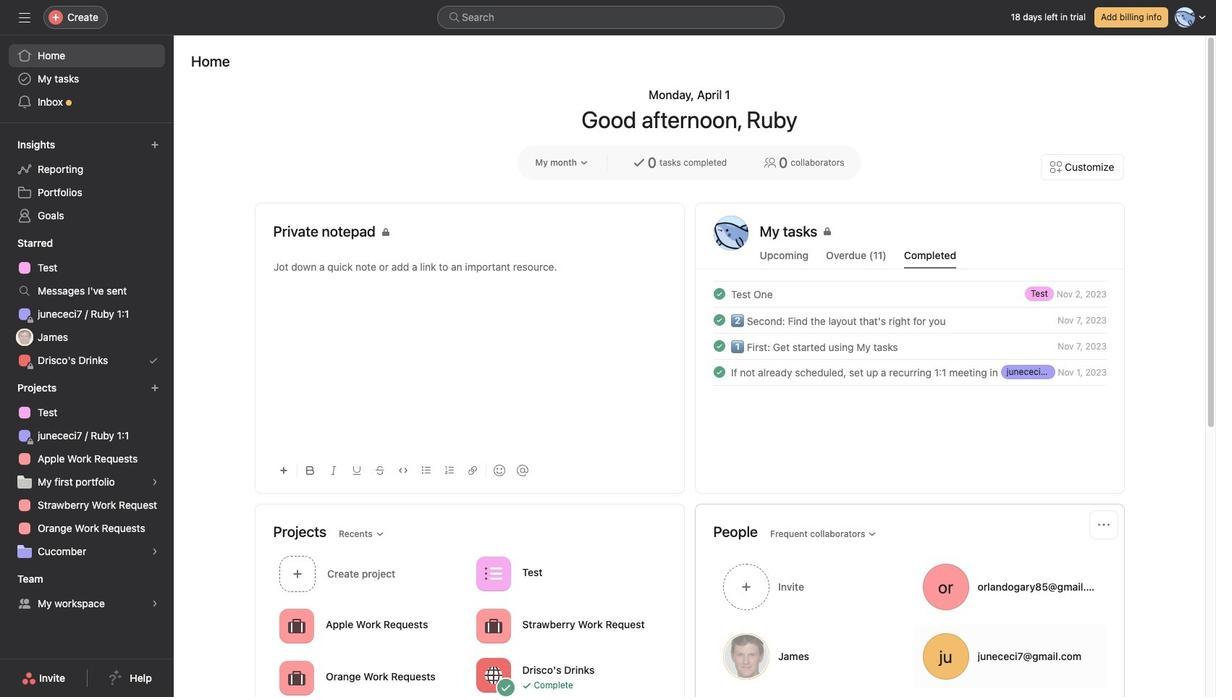Task type: vqa. For each thing, say whether or not it's contained in the screenshot.
Identify to the bottom
no



Task type: describe. For each thing, give the bounding box(es) containing it.
completed image
[[711, 364, 728, 381]]

2 briefcase image from the left
[[485, 618, 502, 635]]

list image
[[485, 565, 502, 583]]

view profile image
[[714, 216, 749, 251]]

insights element
[[0, 132, 174, 230]]

starred element
[[0, 230, 174, 375]]

at mention image
[[517, 465, 528, 477]]

3 list item from the top
[[696, 333, 1125, 359]]

italics image
[[329, 466, 338, 475]]

strikethrough image
[[376, 466, 384, 475]]

completed checkbox for second list item from the top of the page
[[711, 311, 728, 329]]

completed image for first list item's completed option
[[711, 285, 728, 303]]

insert an object image
[[279, 466, 288, 475]]

new insights image
[[151, 141, 159, 149]]

new project or portfolio image
[[151, 384, 159, 393]]

completed checkbox for fourth list item
[[711, 364, 728, 381]]

1 list item from the top
[[696, 281, 1125, 307]]

completed image for completed checkbox
[[711, 338, 728, 355]]

briefcase image
[[288, 670, 305, 687]]

code image
[[399, 466, 407, 475]]



Task type: locate. For each thing, give the bounding box(es) containing it.
global element
[[0, 35, 174, 122]]

globe image
[[485, 667, 502, 684]]

0 vertical spatial completed checkbox
[[711, 285, 728, 303]]

1 vertical spatial completed image
[[711, 311, 728, 329]]

2 list item from the top
[[696, 307, 1125, 333]]

numbered list image
[[445, 466, 454, 475]]

bulleted list image
[[422, 466, 431, 475]]

1 completed image from the top
[[711, 285, 728, 303]]

4 list item from the top
[[696, 359, 1125, 385]]

completed image for second list item from the top of the page's completed option
[[711, 311, 728, 329]]

see details, cucomber image
[[151, 548, 159, 556]]

3 completed checkbox from the top
[[711, 364, 728, 381]]

0 vertical spatial completed image
[[711, 285, 728, 303]]

3 completed image from the top
[[711, 338, 728, 355]]

2 vertical spatial completed image
[[711, 338, 728, 355]]

0 horizontal spatial briefcase image
[[288, 618, 305, 635]]

underline image
[[352, 466, 361, 475]]

emoji image
[[494, 465, 505, 477]]

1 vertical spatial completed checkbox
[[711, 311, 728, 329]]

2 vertical spatial completed checkbox
[[711, 364, 728, 381]]

2 completed checkbox from the top
[[711, 311, 728, 329]]

2 completed image from the top
[[711, 311, 728, 329]]

briefcase image
[[288, 618, 305, 635], [485, 618, 502, 635]]

Completed checkbox
[[711, 285, 728, 303], [711, 311, 728, 329], [711, 364, 728, 381]]

briefcase image up briefcase icon
[[288, 618, 305, 635]]

1 horizontal spatial briefcase image
[[485, 618, 502, 635]]

completed checkbox for first list item
[[711, 285, 728, 303]]

list item
[[696, 281, 1125, 307], [696, 307, 1125, 333], [696, 333, 1125, 359], [696, 359, 1125, 385]]

1 briefcase image from the left
[[288, 618, 305, 635]]

link image
[[468, 466, 477, 475]]

actions image
[[1098, 519, 1110, 531]]

list box
[[438, 6, 785, 29]]

hide sidebar image
[[19, 12, 30, 23]]

teams element
[[0, 566, 174, 619]]

Completed checkbox
[[711, 338, 728, 355]]

see details, my first portfolio image
[[151, 478, 159, 487]]

projects element
[[0, 375, 174, 566]]

completed image
[[711, 285, 728, 303], [711, 311, 728, 329], [711, 338, 728, 355]]

see details, my workspace image
[[151, 600, 159, 608]]

1 completed checkbox from the top
[[711, 285, 728, 303]]

toolbar
[[273, 454, 666, 487]]

briefcase image up globe icon
[[485, 618, 502, 635]]

bold image
[[306, 466, 315, 475]]



